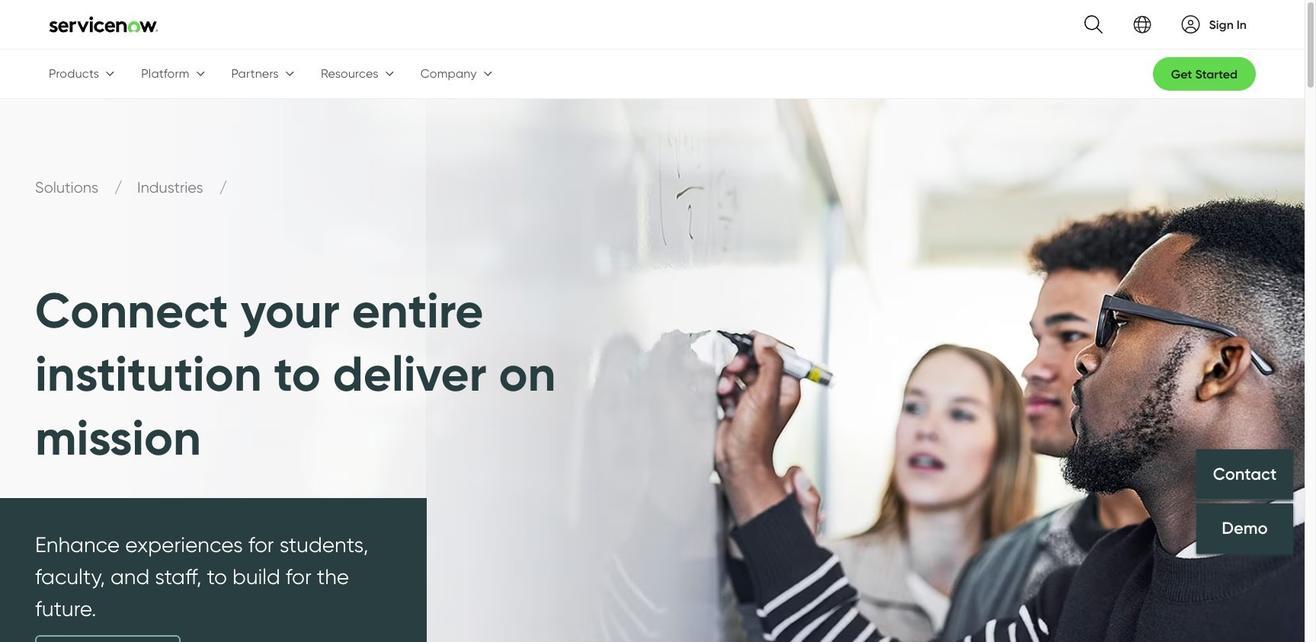 Task type: describe. For each thing, give the bounding box(es) containing it.
servicenow image
[[49, 15, 159, 34]]



Task type: vqa. For each thing, say whether or not it's contained in the screenshot.
simplify
no



Task type: locate. For each thing, give the bounding box(es) containing it.
select your country image
[[1133, 15, 1152, 34]]

arc image
[[1182, 15, 1200, 34]]



